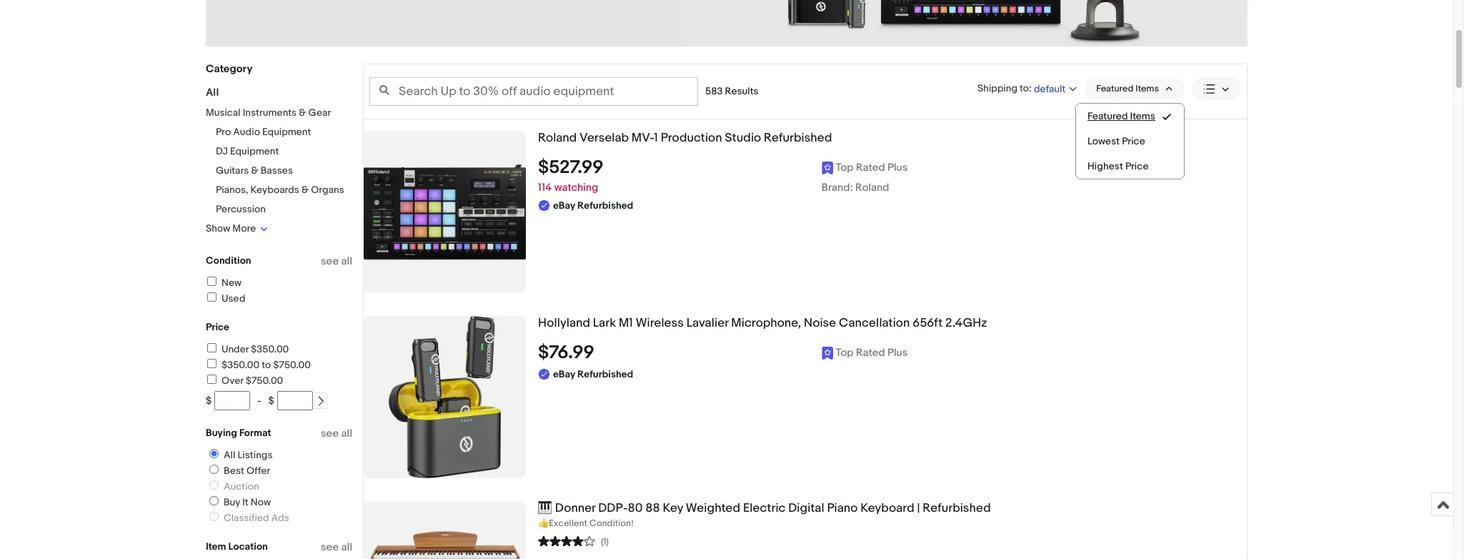 Task type: describe. For each thing, give the bounding box(es) containing it.
lavalier
[[687, 316, 729, 330]]

top rated plus for $527.99
[[836, 161, 908, 174]]

best offer
[[224, 465, 270, 477]]

basses
[[261, 164, 293, 177]]

cancellation
[[839, 316, 910, 330]]

all listings
[[224, 449, 273, 461]]

$ for maximum value text field
[[269, 395, 274, 407]]

classified ads link
[[204, 512, 292, 524]]

price for lowest price
[[1123, 135, 1146, 147]]

0 vertical spatial $750.00
[[273, 359, 311, 371]]

auction
[[224, 480, 259, 493]]

featured items for featured items dropdown button
[[1097, 83, 1160, 94]]

all for all listings
[[224, 449, 236, 461]]

see all button for new
[[321, 255, 352, 268]]

musical instruments & gear pro audio equipment dj equipment guitars & basses pianos, keyboards & organs percussion
[[206, 107, 344, 215]]

featured for featured items dropdown button
[[1097, 83, 1134, 94]]

item
[[206, 541, 226, 553]]

$527.99
[[538, 156, 604, 179]]

Classified Ads radio
[[209, 512, 219, 521]]

shipping
[[978, 82, 1018, 94]]

see all button for all listings
[[321, 427, 352, 440]]

roland verselab mv-1 production studio refurbished
[[538, 131, 833, 145]]

lowest price
[[1088, 135, 1146, 147]]

hollyland
[[538, 316, 591, 330]]

under $350.00
[[222, 343, 289, 355]]

item location
[[206, 541, 268, 553]]

guitars
[[216, 164, 249, 177]]

:
[[1030, 82, 1032, 94]]

1 vertical spatial $350.00
[[222, 359, 260, 371]]

Minimum Value text field
[[215, 391, 250, 410]]

instruments
[[243, 107, 297, 119]]

🎹 donner ddp-80 88 key weighted electric digital piano keyboard | refurbished image
[[364, 501, 526, 559]]

(1)
[[601, 536, 609, 548]]

audio
[[233, 126, 260, 138]]

digital
[[789, 501, 825, 515]]

hollyland lark m1 wireless lavalier microphone, noise cancellation 656ft 2.4ghz
[[538, 316, 988, 330]]

used
[[222, 292, 246, 305]]

583 results
[[706, 85, 759, 97]]

location
[[228, 541, 268, 553]]

$350.00 to $750.00 checkbox
[[207, 359, 217, 368]]

1
[[654, 131, 658, 145]]

highest
[[1088, 160, 1124, 172]]

dj
[[216, 145, 228, 157]]

shipping to : default
[[978, 82, 1066, 95]]

top for $76.99
[[836, 346, 854, 359]]

microphone,
[[732, 316, 802, 330]]

583
[[706, 85, 723, 97]]

hollyland lark m1 wireless lavalier microphone, noise cancellation 656ft 2.4ghz image
[[389, 316, 501, 478]]

ads
[[271, 512, 289, 524]]

[object undefined] image for $527.99
[[822, 161, 908, 175]]

condition
[[206, 255, 251, 267]]

New checkbox
[[207, 277, 217, 286]]

see all for all listings
[[321, 427, 352, 440]]

under $350.00 link
[[205, 343, 289, 355]]

ddp-
[[599, 501, 628, 515]]

pianos, keyboards & organs link
[[216, 184, 344, 196]]

keyboard
[[861, 501, 915, 515]]

organs
[[311, 184, 344, 196]]

0 vertical spatial $350.00
[[251, 343, 289, 355]]

114
[[538, 181, 552, 194]]

auction link
[[204, 480, 262, 493]]

3 see from the top
[[321, 541, 339, 554]]

4 out of 5 stars image
[[538, 534, 596, 548]]

3 see all button from the top
[[321, 541, 352, 554]]

format
[[239, 427, 271, 439]]

see all for new
[[321, 255, 352, 268]]

roland verselab mv-1 production studio refurbished link
[[538, 131, 1248, 146]]

rated for $76.99
[[856, 346, 886, 359]]

see for all listings
[[321, 427, 339, 440]]

2 ebay from the top
[[553, 368, 576, 380]]

🎹 donner ddp-80 88 key weighted electric digital piano keyboard | refurbished link
[[538, 501, 1248, 516]]

over
[[222, 375, 244, 387]]

2.4ghz
[[946, 316, 988, 330]]

verselab
[[580, 131, 629, 145]]

656ft
[[913, 316, 943, 330]]

used link
[[205, 292, 246, 305]]

top rated plus for $76.99
[[836, 346, 908, 359]]

pro audio equipment link
[[216, 126, 311, 138]]

3 see all from the top
[[321, 541, 352, 554]]

electric
[[743, 501, 786, 515]]

|
[[918, 501, 920, 515]]

piano
[[828, 501, 858, 515]]

all for all
[[206, 86, 219, 99]]

mv-
[[632, 131, 654, 145]]

1 ebay refurbished from the top
[[553, 199, 634, 211]]

featured items link
[[1077, 104, 1185, 129]]

2 ebay refurbished from the top
[[553, 368, 634, 380]]

brand: roland
[[822, 181, 890, 194]]

buy
[[224, 496, 240, 508]]

1 vertical spatial &
[[251, 164, 259, 177]]

Enter your search keyword text field
[[370, 77, 699, 106]]

now
[[251, 496, 271, 508]]

3 all from the top
[[341, 541, 352, 554]]

refurbished down $76.99
[[578, 368, 634, 380]]

Auction radio
[[209, 480, 219, 490]]

classified ads
[[224, 512, 289, 524]]

new link
[[205, 277, 242, 289]]

lowest
[[1088, 135, 1120, 147]]

keyboards
[[251, 184, 300, 196]]

classified
[[224, 512, 269, 524]]

$ for "minimum value" text box
[[206, 395, 212, 407]]

80
[[628, 501, 643, 515]]

highest price
[[1088, 160, 1149, 172]]

1 ebay from the top
[[553, 199, 576, 211]]

top for $527.99
[[836, 161, 854, 174]]

musical instruments & gear link
[[206, 107, 331, 119]]

studio
[[725, 131, 762, 145]]

🎹
[[538, 501, 553, 515]]



Task type: locate. For each thing, give the bounding box(es) containing it.
hollyland lark m1 wireless lavalier microphone, noise cancellation 656ft 2.4ghz link
[[538, 316, 1248, 331]]

0 vertical spatial price
[[1123, 135, 1146, 147]]

ebay refurbished
[[553, 199, 634, 211], [553, 368, 634, 380]]

2 top rated plus from the top
[[836, 346, 908, 359]]

1 plus from the top
[[888, 161, 908, 174]]

& down dj equipment link
[[251, 164, 259, 177]]

plus
[[888, 161, 908, 174], [888, 346, 908, 359]]

featured inside dropdown button
[[1097, 83, 1134, 94]]

1 vertical spatial see all
[[321, 427, 352, 440]]

0 vertical spatial &
[[299, 107, 306, 119]]

$350.00 to $750.00
[[222, 359, 311, 371]]

0 vertical spatial plus
[[888, 161, 908, 174]]

& left organs
[[302, 184, 309, 196]]

👍excellent
[[538, 517, 588, 529]]

buying
[[206, 427, 237, 439]]

results
[[725, 85, 759, 97]]

2 see from the top
[[321, 427, 339, 440]]

Used checkbox
[[207, 292, 217, 302]]

wireless
[[636, 316, 684, 330]]

0 vertical spatial ebay refurbished
[[553, 199, 634, 211]]

2 $ from the left
[[269, 395, 274, 407]]

1 vertical spatial plus
[[888, 346, 908, 359]]

2 rated from the top
[[856, 346, 886, 359]]

0 vertical spatial rated
[[856, 161, 886, 174]]

$
[[206, 395, 212, 407], [269, 395, 274, 407]]

2 top from the top
[[836, 346, 854, 359]]

1 vertical spatial roland
[[856, 181, 890, 194]]

1 vertical spatial to
[[262, 359, 271, 371]]

offer
[[247, 465, 270, 477]]

1 horizontal spatial roland
[[856, 181, 890, 194]]

&
[[299, 107, 306, 119], [251, 164, 259, 177], [302, 184, 309, 196]]

$350.00 to $750.00 link
[[205, 359, 311, 371]]

0 vertical spatial all
[[341, 255, 352, 268]]

1 vertical spatial $750.00
[[246, 375, 283, 387]]

Over $750.00 checkbox
[[207, 375, 217, 384]]

0 vertical spatial featured items
[[1097, 83, 1160, 94]]

top rated plus down cancellation
[[836, 346, 908, 359]]

view: list view image
[[1204, 81, 1230, 96]]

buying format
[[206, 427, 271, 439]]

2 plus from the top
[[888, 346, 908, 359]]

see for new
[[321, 255, 339, 268]]

best offer link
[[204, 465, 273, 477]]

1 see all from the top
[[321, 255, 352, 268]]

0 horizontal spatial to
[[262, 359, 271, 371]]

2 [object undefined] image from the top
[[822, 346, 908, 360]]

lark
[[593, 316, 616, 330]]

2 vertical spatial see all
[[321, 541, 352, 554]]

0 vertical spatial roland
[[538, 131, 577, 145]]

ebay down $76.99
[[553, 368, 576, 380]]

rated down cancellation
[[856, 346, 886, 359]]

featured items for featured items link at top
[[1088, 110, 1156, 122]]

all for new
[[341, 255, 352, 268]]

show more
[[206, 222, 256, 235]]

1 horizontal spatial all
[[224, 449, 236, 461]]

production
[[661, 131, 723, 145]]

1 top rated plus from the top
[[836, 161, 908, 174]]

1 vertical spatial equipment
[[230, 145, 279, 157]]

all up musical
[[206, 86, 219, 99]]

rated up the "brand: roland"
[[856, 161, 886, 174]]

brand:
[[822, 181, 853, 194]]

featured for featured items link at top
[[1088, 110, 1129, 122]]

price
[[1123, 135, 1146, 147], [1126, 160, 1149, 172], [206, 321, 229, 333]]

items for featured items link at top
[[1131, 110, 1156, 122]]

rated for $527.99
[[856, 161, 886, 174]]

1 see all button from the top
[[321, 255, 352, 268]]

percussion link
[[216, 203, 266, 215]]

0 horizontal spatial roland
[[538, 131, 577, 145]]

items inside dropdown button
[[1136, 83, 1160, 94]]

featured up featured items link at top
[[1097, 83, 1134, 94]]

1 vertical spatial all
[[224, 449, 236, 461]]

2 vertical spatial all
[[341, 541, 352, 554]]

🎹 donner ddp-80 88 key weighted electric digital piano keyboard | refurbished 👍excellent condition!
[[538, 501, 991, 529]]

rated
[[856, 161, 886, 174], [856, 346, 886, 359]]

buy it now link
[[204, 496, 274, 508]]

plus down hollyland lark m1 wireless lavalier microphone, noise cancellation 656ft 2.4ghz "link"
[[888, 346, 908, 359]]

0 horizontal spatial all
[[206, 86, 219, 99]]

to for $750.00
[[262, 359, 271, 371]]

under
[[222, 343, 249, 355]]

1 [object undefined] image from the top
[[822, 161, 908, 175]]

1 see from the top
[[321, 255, 339, 268]]

refurbished down the watching at the top of the page
[[578, 199, 634, 211]]

plus for $527.99
[[888, 161, 908, 174]]

items for featured items dropdown button
[[1136, 83, 1160, 94]]

price for highest price
[[1126, 160, 1149, 172]]

2 vertical spatial see all button
[[321, 541, 352, 554]]

0 vertical spatial see all button
[[321, 255, 352, 268]]

Maximum Value text field
[[277, 391, 313, 410]]

0 vertical spatial see
[[321, 255, 339, 268]]

best
[[224, 465, 244, 477]]

all for all listings
[[341, 427, 352, 440]]

ebay down 114 watching at the top left
[[553, 199, 576, 211]]

1 vertical spatial ebay refurbished
[[553, 368, 634, 380]]

[object undefined] image down cancellation
[[822, 346, 908, 360]]

2 see all button from the top
[[321, 427, 352, 440]]

featured items
[[1097, 83, 1160, 94], [1088, 110, 1156, 122]]

noise
[[804, 316, 837, 330]]

price down lowest price link
[[1126, 160, 1149, 172]]

1 vertical spatial ebay
[[553, 368, 576, 380]]

dj equipment link
[[216, 145, 279, 157]]

it
[[243, 496, 249, 508]]

88
[[646, 501, 660, 515]]

$ right -
[[269, 395, 274, 407]]

1 vertical spatial top rated plus
[[836, 346, 908, 359]]

0 vertical spatial ebay
[[553, 199, 576, 211]]

featured items inside dropdown button
[[1097, 83, 1160, 94]]

top
[[836, 161, 854, 174], [836, 346, 854, 359]]

show more button
[[206, 222, 268, 235]]

114 watching
[[538, 181, 599, 194]]

1 vertical spatial all
[[341, 427, 352, 440]]

condition!
[[590, 517, 634, 529]]

Under $350.00 checkbox
[[207, 343, 217, 352]]

1 all from the top
[[341, 255, 352, 268]]

0 horizontal spatial $
[[206, 395, 212, 407]]

equipment down instruments on the top left of the page
[[262, 126, 311, 138]]

m1
[[619, 316, 633, 330]]

category
[[206, 62, 253, 76]]

price inside 'link'
[[1126, 160, 1149, 172]]

1 vertical spatial rated
[[856, 346, 886, 359]]

musical
[[206, 107, 241, 119]]

0 vertical spatial all
[[206, 86, 219, 99]]

1 vertical spatial top
[[836, 346, 854, 359]]

$750.00 up maximum value text field
[[273, 359, 311, 371]]

Buy It Now radio
[[209, 496, 219, 505]]

pianos,
[[216, 184, 248, 196]]

$350.00 up '$350.00 to $750.00'
[[251, 343, 289, 355]]

1 horizontal spatial to
[[1020, 82, 1030, 94]]

👍Excellent Condition! text field
[[538, 517, 1248, 530]]

1 vertical spatial items
[[1131, 110, 1156, 122]]

(1) link
[[538, 534, 609, 548]]

to inside shipping to : default
[[1020, 82, 1030, 94]]

$350.00 up the over $750.00 link
[[222, 359, 260, 371]]

price down featured items link at top
[[1123, 135, 1146, 147]]

equipment up guitars & basses link
[[230, 145, 279, 157]]

to left default
[[1020, 82, 1030, 94]]

roland right "brand:"
[[856, 181, 890, 194]]

plus for $76.99
[[888, 346, 908, 359]]

1 vertical spatial price
[[1126, 160, 1149, 172]]

[object undefined] image
[[822, 161, 908, 175], [822, 346, 908, 360]]

top rated plus up the "brand: roland"
[[836, 161, 908, 174]]

submit price range image
[[316, 396, 326, 406]]

all right all listings option
[[224, 449, 236, 461]]

featured
[[1097, 83, 1134, 94], [1088, 110, 1129, 122]]

1 vertical spatial see
[[321, 427, 339, 440]]

[object undefined] image for $76.99
[[822, 346, 908, 360]]

2 vertical spatial see
[[321, 541, 339, 554]]

& left gear on the top
[[299, 107, 306, 119]]

0 vertical spatial to
[[1020, 82, 1030, 94]]

items up featured items link at top
[[1136, 83, 1160, 94]]

0 vertical spatial top
[[836, 161, 854, 174]]

refurbished right |
[[923, 501, 991, 515]]

percussion
[[216, 203, 266, 215]]

ebay refurbished down $76.99
[[553, 368, 634, 380]]

1 vertical spatial see all button
[[321, 427, 352, 440]]

1 vertical spatial featured items
[[1088, 110, 1156, 122]]

to for :
[[1020, 82, 1030, 94]]

see
[[321, 255, 339, 268], [321, 427, 339, 440], [321, 541, 339, 554]]

weighted
[[686, 501, 741, 515]]

lowest price link
[[1077, 129, 1185, 154]]

featured items up lowest price
[[1088, 110, 1156, 122]]

donner
[[555, 501, 596, 515]]

ebay refurbished down the watching at the top of the page
[[553, 199, 634, 211]]

show
[[206, 222, 230, 235]]

price up under $350.00 checkbox
[[206, 321, 229, 333]]

$ down over $750.00 checkbox
[[206, 395, 212, 407]]

all
[[206, 86, 219, 99], [224, 449, 236, 461]]

roland verselab mv-1 production studio refurbished image
[[364, 131, 526, 293]]

0 vertical spatial top rated plus
[[836, 161, 908, 174]]

top down noise
[[836, 346, 854, 359]]

Best Offer radio
[[209, 465, 219, 474]]

-
[[258, 395, 261, 407]]

1 top from the top
[[836, 161, 854, 174]]

listings
[[238, 449, 273, 461]]

1 vertical spatial featured
[[1088, 110, 1129, 122]]

top up "brand:"
[[836, 161, 854, 174]]

roland up $527.99
[[538, 131, 577, 145]]

roland
[[538, 131, 577, 145], [856, 181, 890, 194]]

$76.99
[[538, 342, 595, 364]]

0 vertical spatial see all
[[321, 255, 352, 268]]

featured up lowest
[[1088, 110, 1129, 122]]

2 vertical spatial &
[[302, 184, 309, 196]]

pro
[[216, 126, 231, 138]]

0 vertical spatial featured
[[1097, 83, 1134, 94]]

to down under $350.00
[[262, 359, 271, 371]]

gear
[[309, 107, 331, 119]]

items up lowest price link
[[1131, 110, 1156, 122]]

2 vertical spatial price
[[206, 321, 229, 333]]

ebay
[[553, 199, 576, 211], [553, 368, 576, 380]]

$750.00 down '$350.00 to $750.00'
[[246, 375, 283, 387]]

1 rated from the top
[[856, 161, 886, 174]]

2 all from the top
[[341, 427, 352, 440]]

All Listings radio
[[209, 449, 219, 458]]

0 vertical spatial items
[[1136, 83, 1160, 94]]

1 $ from the left
[[206, 395, 212, 407]]

all listings link
[[204, 449, 276, 461]]

[object undefined] image up the "brand: roland"
[[822, 161, 908, 175]]

new
[[222, 277, 242, 289]]

featured items up featured items link at top
[[1097, 83, 1160, 94]]

key
[[663, 501, 684, 515]]

over $750.00
[[222, 375, 283, 387]]

refurbished inside the 🎹 donner ddp-80 88 key weighted electric digital piano keyboard | refurbished 👍excellent condition!
[[923, 501, 991, 515]]

default
[[1035, 83, 1066, 95]]

0 vertical spatial equipment
[[262, 126, 311, 138]]

refurbished right studio
[[764, 131, 833, 145]]

0 vertical spatial [object undefined] image
[[822, 161, 908, 175]]

$350.00
[[251, 343, 289, 355], [222, 359, 260, 371]]

plus down roland verselab mv-1 production studio refurbished link
[[888, 161, 908, 174]]

1 horizontal spatial $
[[269, 395, 274, 407]]

highest price link
[[1077, 154, 1185, 179]]

1 vertical spatial [object undefined] image
[[822, 346, 908, 360]]

items
[[1136, 83, 1160, 94], [1131, 110, 1156, 122]]

top rated plus
[[836, 161, 908, 174], [836, 346, 908, 359]]

2 see all from the top
[[321, 427, 352, 440]]



Task type: vqa. For each thing, say whether or not it's contained in the screenshot.
$350.00 to $750.00
yes



